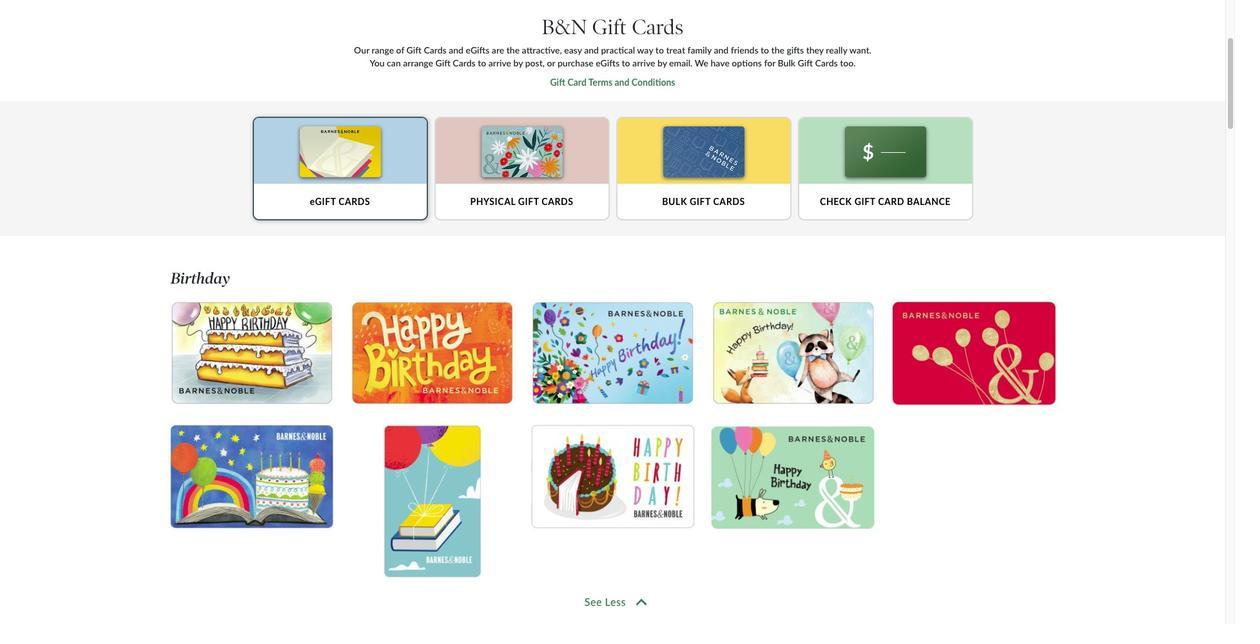 Task type: vqa. For each thing, say whether or not it's contained in the screenshot.
rightmost arrive
yes



Task type: describe. For each thing, give the bounding box(es) containing it.
want.
[[850, 45, 872, 55]]

classic red birthday image
[[890, 299, 1058, 411]]

to left post,
[[478, 57, 486, 68]]

physical gift cards
[[470, 196, 574, 207]]

cards up arrange
[[424, 45, 447, 55]]

gift card terms and conditions
[[550, 77, 675, 88]]

2 the from the left
[[772, 45, 785, 55]]

less
[[605, 596, 626, 608]]

attractive,
[[522, 45, 562, 55]]

really
[[826, 45, 848, 55]]

cards down really
[[815, 57, 838, 68]]

email.
[[669, 57, 693, 68]]

b&n gift cards our range of gift cards and egifts are the attractive, easy and practical way to treat family and friends to the gifts they really want. you can arrange gift cards to arrive by post, or purchase egifts to arrive by email. we have options for bulk gift cards too.
[[354, 15, 872, 68]]

and up the "have"
[[714, 45, 729, 55]]

arrange
[[403, 57, 433, 68]]

1 cards from the left
[[339, 196, 370, 207]]

have
[[711, 57, 730, 68]]

gifts
[[787, 45, 804, 55]]

to up 'for bulk'
[[761, 45, 769, 55]]

kids happy birthday image
[[709, 423, 878, 535]]

physical gift cards link
[[434, 117, 610, 221]]

bulk gift cards
[[662, 196, 745, 207]]

cards up way
[[632, 15, 684, 40]]

are
[[492, 45, 504, 55]]

birthday book cake image
[[529, 423, 697, 531]]

purchase
[[558, 57, 594, 68]]

gift left the card
[[550, 77, 566, 88]]

0 vertical spatial egifts
[[466, 45, 490, 55]]

gift up practical
[[592, 15, 627, 40]]

and left are
[[449, 45, 464, 55]]

2 arrive from the left
[[633, 57, 655, 68]]

see less
[[585, 596, 626, 608]]

1 by from the left
[[514, 57, 523, 68]]

birthday raccoon image
[[709, 299, 878, 407]]

to right way
[[656, 45, 664, 55]]

cards right arrange
[[453, 57, 476, 68]]

books and balloons image
[[382, 423, 483, 580]]

gift card terms and conditions link
[[550, 77, 675, 88]]

range
[[372, 45, 394, 55]]

card
[[878, 196, 905, 207]]

happy birthday trumpet image
[[529, 299, 697, 407]]

can
[[387, 57, 401, 68]]

gift up arrange
[[407, 45, 422, 55]]



Task type: locate. For each thing, give the bounding box(es) containing it.
arrive down are
[[489, 57, 511, 68]]

gift for bulk
[[690, 196, 711, 207]]

check gift card balance
[[820, 196, 951, 207]]

1 horizontal spatial the
[[772, 45, 785, 55]]

we
[[695, 57, 709, 68]]

gift
[[592, 15, 627, 40], [407, 45, 422, 55], [436, 57, 451, 68], [798, 57, 813, 68], [550, 77, 566, 88]]

they
[[806, 45, 824, 55]]

1 arrive from the left
[[489, 57, 511, 68]]

arrive down way
[[633, 57, 655, 68]]

1 the from the left
[[507, 45, 520, 55]]

cards for physical gift cards
[[542, 196, 574, 207]]

physical
[[470, 196, 516, 207]]

0 horizontal spatial the
[[507, 45, 520, 55]]

the up 'for bulk'
[[772, 45, 785, 55]]

conditions
[[632, 77, 675, 88]]

1 horizontal spatial by
[[658, 57, 667, 68]]

1 horizontal spatial arrive
[[633, 57, 655, 68]]

gift
[[518, 196, 539, 207], [690, 196, 711, 207], [855, 196, 876, 207]]

happy birthday book cake image
[[167, 299, 336, 407]]

1 horizontal spatial gift
[[690, 196, 711, 207]]

our
[[354, 45, 370, 55]]

balance
[[907, 196, 951, 207]]

cards inside "link"
[[542, 196, 574, 207]]

gift right bulk
[[690, 196, 711, 207]]

gift for physical
[[518, 196, 539, 207]]

0 horizontal spatial egifts
[[466, 45, 490, 55]]

gift right arrange
[[436, 57, 451, 68]]

gift inside "link"
[[518, 196, 539, 207]]

birthday
[[171, 269, 230, 288]]

easy
[[564, 45, 582, 55]]

egift cards
[[310, 196, 370, 207]]

2 horizontal spatial cards
[[714, 196, 745, 207]]

post,
[[525, 57, 545, 68]]

the right are
[[507, 45, 520, 55]]

friends
[[731, 45, 759, 55]]

see
[[585, 596, 602, 608]]

egifts
[[466, 45, 490, 55], [596, 57, 620, 68]]

1 gift from the left
[[518, 196, 539, 207]]

egifts left are
[[466, 45, 490, 55]]

cards
[[339, 196, 370, 207], [542, 196, 574, 207], [714, 196, 745, 207]]

bulk gift cards link
[[616, 117, 792, 221]]

terms
[[589, 77, 613, 88]]

arrive
[[489, 57, 511, 68], [633, 57, 655, 68]]

to down practical
[[622, 57, 630, 68]]

and right 'terms'
[[615, 77, 630, 88]]

check
[[820, 196, 852, 207]]

gift right physical
[[518, 196, 539, 207]]

0 horizontal spatial cards
[[339, 196, 370, 207]]

the
[[507, 45, 520, 55], [772, 45, 785, 55]]

1 horizontal spatial cards
[[542, 196, 574, 207]]

egift
[[310, 196, 336, 207]]

see less link
[[167, 596, 1058, 608]]

egift cards link
[[252, 117, 428, 221]]

you
[[370, 57, 385, 68]]

for bulk
[[764, 57, 796, 68]]

options
[[732, 57, 762, 68]]

gift left card at the right of page
[[855, 196, 876, 207]]

practical
[[601, 45, 635, 55]]

by down treat
[[658, 57, 667, 68]]

cards for bulk gift cards
[[714, 196, 745, 207]]

gift for check
[[855, 196, 876, 207]]

1 vertical spatial egifts
[[596, 57, 620, 68]]

treat
[[666, 45, 685, 55]]

3 cards from the left
[[714, 196, 745, 207]]

2 horizontal spatial gift
[[855, 196, 876, 207]]

by
[[514, 57, 523, 68], [658, 57, 667, 68]]

cards
[[632, 15, 684, 40], [424, 45, 447, 55], [453, 57, 476, 68], [815, 57, 838, 68]]

and right easy
[[584, 45, 599, 55]]

b&n
[[542, 15, 587, 40]]

card
[[568, 77, 587, 88]]

or
[[547, 57, 555, 68]]

0 horizontal spatial by
[[514, 57, 523, 68]]

too.
[[840, 57, 856, 68]]

gift down they
[[798, 57, 813, 68]]

egifts down practical
[[596, 57, 620, 68]]

of
[[396, 45, 404, 55]]

way
[[637, 45, 653, 55]]

2 gift from the left
[[690, 196, 711, 207]]

1 horizontal spatial egifts
[[596, 57, 620, 68]]

0 horizontal spatial gift
[[518, 196, 539, 207]]

0 horizontal spatial arrive
[[489, 57, 511, 68]]

2 cards from the left
[[542, 196, 574, 207]]

by left post,
[[514, 57, 523, 68]]

bulk
[[662, 196, 687, 207]]

to
[[656, 45, 664, 55], [761, 45, 769, 55], [478, 57, 486, 68], [622, 57, 630, 68]]

3 gift from the left
[[855, 196, 876, 207]]

family
[[688, 45, 712, 55]]

and
[[449, 45, 464, 55], [584, 45, 599, 55], [714, 45, 729, 55], [615, 77, 630, 88]]

2 by from the left
[[658, 57, 667, 68]]

rainbow & cake image
[[167, 423, 336, 531]]

happy birthday orange image
[[348, 299, 516, 407]]



